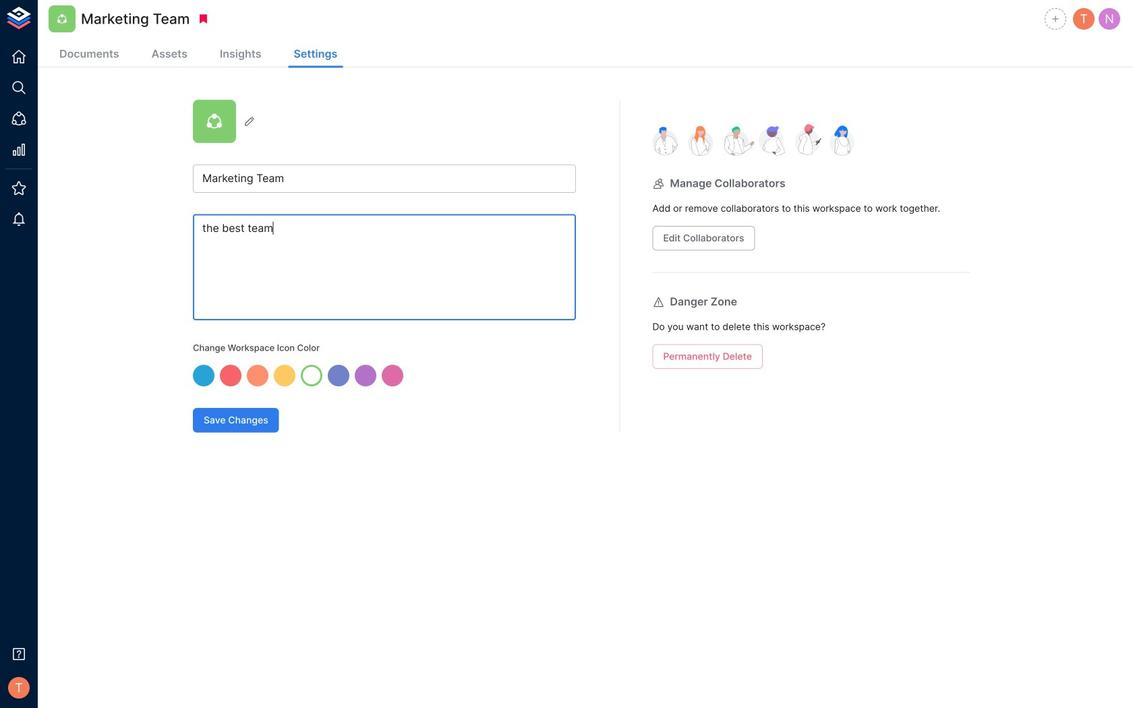 Task type: describe. For each thing, give the bounding box(es) containing it.
Workspace notes are visible to all members and guests. text field
[[193, 215, 576, 320]]

remove bookmark image
[[197, 13, 209, 25]]

Workspace Name text field
[[193, 165, 576, 193]]



Task type: vqa. For each thing, say whether or not it's contained in the screenshot.
Spaceship Project at the top of page
no



